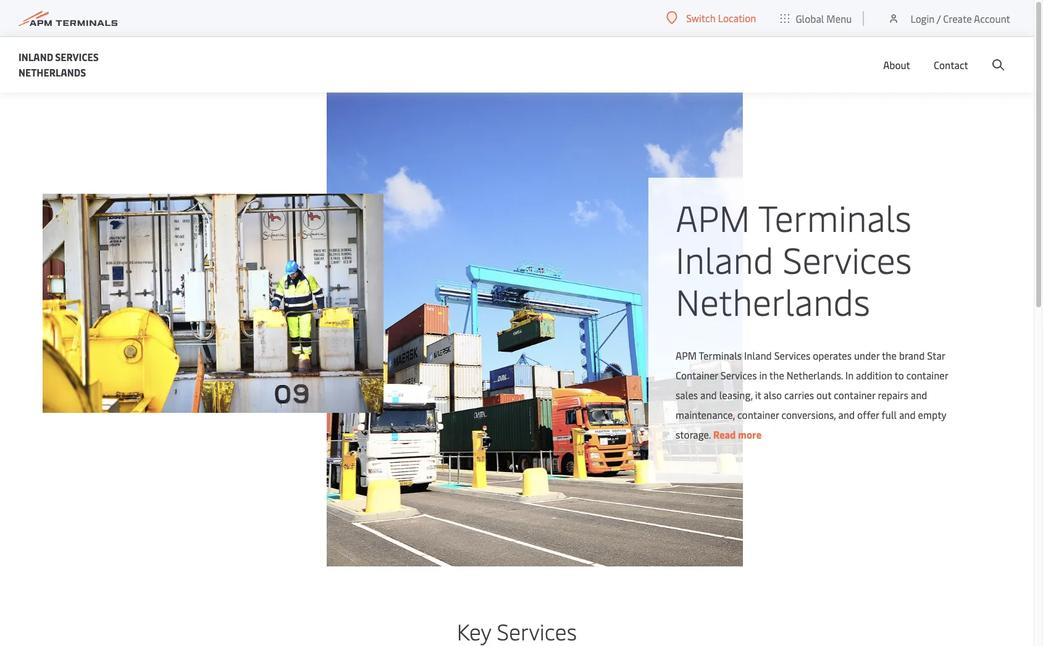 Task type: describe. For each thing, give the bounding box(es) containing it.
inland for apm terminals inland services operates under the brand star container services in the netherlands. in addition to container sales and leasing, it also carries out container repairs and maintenance, container conversions, and offer full and empty storage.
[[744, 348, 772, 362]]

and up empty
[[911, 388, 927, 401]]

apm terminals inland services operates under the brand star container services in the netherlands. in addition to container sales and leasing, it also carries out container repairs and maintenance, container conversions, and offer full and empty storage.
[[675, 348, 948, 441]]

addition
[[856, 368, 892, 382]]

apm for apm terminals inland services operates under the brand star container services in the netherlands. in addition to container sales and leasing, it also carries out container repairs and maintenance, container conversions, and offer full and empty storage.
[[675, 348, 697, 362]]

netherlands.
[[787, 368, 843, 382]]

inland services netherlands link
[[19, 49, 117, 80]]

read
[[713, 427, 736, 441]]

account
[[974, 11, 1011, 25]]

services inside apm terminals inland services netherlands
[[783, 234, 912, 283]]

carries
[[784, 388, 814, 401]]

empty
[[918, 408, 946, 421]]

offer
[[857, 408, 879, 421]]

and up maintenance,
[[700, 388, 717, 401]]

1 horizontal spatial the
[[882, 348, 897, 362]]

global
[[796, 11, 824, 25]]

location
[[718, 11, 756, 25]]

inland inside the "inland services netherlands"
[[19, 50, 53, 64]]

apm for apm terminals inland services netherlands
[[675, 192, 750, 241]]

services inside the "inland services netherlands"
[[55, 50, 99, 64]]

about button
[[883, 37, 911, 93]]

to
[[895, 368, 904, 382]]

also
[[764, 388, 782, 401]]

menu
[[827, 11, 852, 25]]

inland for apm terminals inland services netherlands
[[675, 234, 774, 283]]

brand
[[899, 348, 925, 362]]

apm terminals inland services netherlands
[[675, 192, 912, 325]]

about
[[883, 58, 911, 72]]

switch location
[[686, 11, 756, 25]]

global menu
[[796, 11, 852, 25]]

read more link
[[713, 427, 762, 441]]

switch location button
[[667, 11, 756, 25]]

under
[[854, 348, 880, 362]]

login
[[911, 11, 935, 25]]

login / create account link
[[888, 0, 1011, 36]]

container
[[675, 368, 718, 382]]



Task type: vqa. For each thing, say whether or not it's contained in the screenshot.
'Friendly reminder that drivers are allowed a 30 minute grace period before and after their appointment window. Arriving outside the appointment windows can be disruptive to our service and have negative impacts on drivers who arrive on time. Drivers that arrive'
no



Task type: locate. For each thing, give the bounding box(es) containing it.
in
[[845, 368, 854, 382]]

1 horizontal spatial netherlands
[[675, 276, 870, 325]]

inland
[[19, 50, 53, 64], [675, 234, 774, 283], [744, 348, 772, 362]]

container down star
[[906, 368, 948, 382]]

star
[[927, 348, 945, 362]]

0 horizontal spatial terminals
[[699, 348, 742, 362]]

create
[[943, 11, 972, 25]]

2 horizontal spatial container
[[906, 368, 948, 382]]

0 vertical spatial netherlands
[[19, 65, 86, 79]]

container down in in the right bottom of the page
[[834, 388, 875, 401]]

netherlands is secondary image
[[43, 194, 384, 413]]

leasing,
[[719, 388, 753, 401]]

inland services netherlands
[[19, 50, 99, 79]]

1 vertical spatial apm
[[675, 348, 697, 362]]

it
[[755, 388, 761, 401]]

global menu button
[[769, 0, 864, 37]]

terminals inside apm terminals inland services netherlands
[[758, 192, 912, 241]]

and right full
[[899, 408, 916, 421]]

switch
[[686, 11, 716, 25]]

contact
[[934, 58, 969, 72]]

conversions,
[[781, 408, 836, 421]]

read more
[[713, 427, 762, 441]]

terminals inside apm terminals inland services operates under the brand star container services in the netherlands. in addition to container sales and leasing, it also carries out container repairs and maintenance, container conversions, and offer full and empty storage.
[[699, 348, 742, 362]]

more
[[738, 427, 762, 441]]

1 vertical spatial container
[[834, 388, 875, 401]]

0 vertical spatial the
[[882, 348, 897, 362]]

inland inside apm terminals inland services operates under the brand star container services in the netherlands. in addition to container sales and leasing, it also carries out container repairs and maintenance, container conversions, and offer full and empty storage.
[[744, 348, 772, 362]]

0 horizontal spatial the
[[769, 368, 784, 382]]

full
[[882, 408, 897, 421]]

the
[[882, 348, 897, 362], [769, 368, 784, 382]]

the up to
[[882, 348, 897, 362]]

inland inside apm terminals inland services netherlands
[[675, 234, 774, 283]]

1 vertical spatial terminals
[[699, 348, 742, 362]]

repairs
[[878, 388, 908, 401]]

sales
[[675, 388, 698, 401]]

0 vertical spatial inland
[[19, 50, 53, 64]]

out
[[816, 388, 831, 401]]

maintenance,
[[675, 408, 735, 421]]

apm inside apm terminals inland services netherlands
[[675, 192, 750, 241]]

0 vertical spatial apm
[[675, 192, 750, 241]]

2 vertical spatial inland
[[744, 348, 772, 362]]

1 horizontal spatial container
[[834, 388, 875, 401]]

operates
[[813, 348, 852, 362]]

apm
[[675, 192, 750, 241], [675, 348, 697, 362]]

contact button
[[934, 37, 969, 93]]

terminals
[[758, 192, 912, 241], [699, 348, 742, 362]]

services
[[55, 50, 99, 64], [783, 234, 912, 283], [774, 348, 810, 362], [720, 368, 757, 382]]

0 vertical spatial terminals
[[758, 192, 912, 241]]

0 horizontal spatial netherlands
[[19, 65, 86, 79]]

1 apm from the top
[[675, 192, 750, 241]]

1 vertical spatial netherlands
[[675, 276, 870, 325]]

terminals for apm terminals inland services netherlands
[[758, 192, 912, 241]]

apm inside apm terminals inland services operates under the brand star container services in the netherlands. in addition to container sales and leasing, it also carries out container repairs and maintenance, container conversions, and offer full and empty storage.
[[675, 348, 697, 362]]

netherlands
[[19, 65, 86, 79], [675, 276, 870, 325]]

and
[[700, 388, 717, 401], [911, 388, 927, 401], [838, 408, 855, 421], [899, 408, 916, 421]]

netherlands inside apm terminals inland services netherlands
[[675, 276, 870, 325]]

1 vertical spatial inland
[[675, 234, 774, 283]]

2 vertical spatial container
[[737, 408, 779, 421]]

container down it
[[737, 408, 779, 421]]

login / create account
[[911, 11, 1011, 25]]

storage.
[[675, 427, 711, 441]]

/
[[937, 11, 941, 25]]

netherlands inside the "inland services netherlands"
[[19, 65, 86, 79]]

netherlands is primary image
[[322, 87, 748, 572]]

2 apm from the top
[[675, 348, 697, 362]]

and left the offer
[[838, 408, 855, 421]]

1 vertical spatial the
[[769, 368, 784, 382]]

terminals for apm terminals inland services operates under the brand star container services in the netherlands. in addition to container sales and leasing, it also carries out container repairs and maintenance, container conversions, and offer full and empty storage.
[[699, 348, 742, 362]]

container
[[906, 368, 948, 382], [834, 388, 875, 401], [737, 408, 779, 421]]

in
[[759, 368, 767, 382]]

0 horizontal spatial container
[[737, 408, 779, 421]]

1 horizontal spatial terminals
[[758, 192, 912, 241]]

0 vertical spatial container
[[906, 368, 948, 382]]

the right in on the right of page
[[769, 368, 784, 382]]



